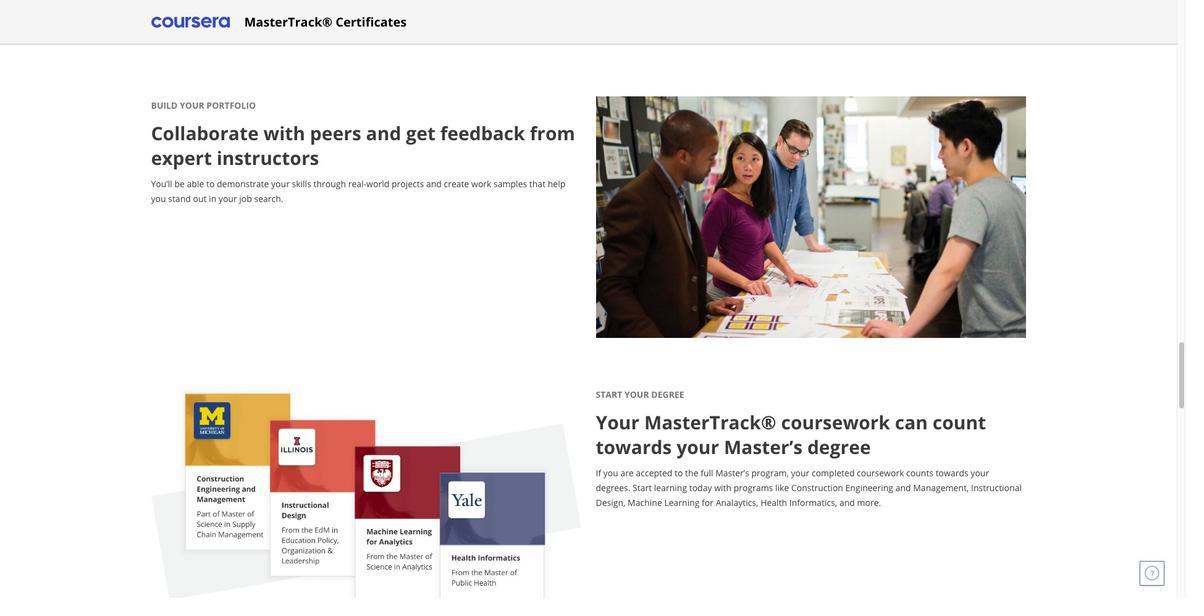 Task type: describe. For each thing, give the bounding box(es) containing it.
degree
[[808, 435, 871, 460]]

can
[[895, 410, 928, 435]]

out
[[193, 193, 207, 205]]

towards inside if you are accepted to the full master's program, your completed coursework counts towards your degrees. start learning today with programs like construction engineering and management, instructional design, machine learning for analaytics, health informatics, and more.
[[936, 467, 969, 479]]

full
[[701, 467, 714, 479]]

peers
[[310, 121, 361, 146]]

master's for degree
[[724, 435, 803, 460]]

learning
[[665, 497, 700, 509]]

start inside if you are accepted to the full master's program, your completed coursework counts towards your degrees. start learning today with programs like construction engineering and management, instructional design, machine learning for analaytics, health informatics, and more.
[[633, 482, 652, 494]]

degrees.
[[596, 482, 631, 494]]

and inside collaborate with peers and get feedback from expert instructors
[[366, 121, 401, 146]]

world
[[367, 178, 390, 190]]

job
[[239, 193, 252, 205]]

you inside if you are accepted to the full master's program, your completed coursework counts towards your degrees. start learning today with programs like construction engineering and management, instructional design, machine learning for analaytics, health informatics, and more.
[[604, 467, 619, 479]]

you'll
[[151, 178, 172, 190]]

engineering
[[846, 482, 894, 494]]

search.
[[254, 193, 283, 205]]

your right in
[[219, 193, 237, 205]]

programs
[[734, 482, 773, 494]]

help center image
[[1145, 566, 1160, 581]]

your for your
[[625, 389, 649, 401]]

build
[[151, 100, 178, 111]]

work
[[472, 178, 492, 190]]

0 vertical spatial start
[[596, 389, 623, 401]]

for
[[702, 497, 714, 509]]

able
[[187, 178, 204, 190]]

machine
[[628, 497, 662, 509]]

degree
[[652, 389, 685, 401]]

like
[[776, 482, 789, 494]]

expert
[[151, 145, 212, 171]]

the
[[685, 467, 699, 479]]

and down counts
[[896, 482, 911, 494]]

your up search. on the left top of page
[[271, 178, 290, 190]]

if you are accepted to the full master's program, your completed coursework counts towards your degrees. start learning today with programs like construction engineering and management, instructional design, machine learning for analaytics, health informatics, and more.
[[596, 467, 1022, 509]]

instructional
[[972, 482, 1022, 494]]

projects
[[392, 178, 424, 190]]

informatics,
[[790, 497, 838, 509]]

learning
[[654, 482, 687, 494]]

health
[[761, 497, 788, 509]]

master's for program,
[[716, 467, 750, 479]]

build your portfolio
[[151, 100, 256, 111]]

mastertrack® inside your mastertrack® coursework can count towards your master's degree
[[645, 410, 777, 435]]

count
[[933, 410, 987, 435]]

today
[[690, 482, 712, 494]]

get
[[406, 121, 436, 146]]

create
[[444, 178, 469, 190]]

construction
[[792, 482, 844, 494]]

analaytics,
[[716, 497, 759, 509]]

collaborate with peers and get feedback from expert instructors
[[151, 121, 575, 171]]

be
[[175, 178, 185, 190]]



Task type: vqa. For each thing, say whether or not it's contained in the screenshot.
Trust
no



Task type: locate. For each thing, give the bounding box(es) containing it.
start left 'degree'
[[596, 389, 623, 401]]

mastertrack®
[[244, 13, 333, 30], [645, 410, 777, 435]]

your
[[180, 100, 204, 111], [625, 389, 649, 401], [596, 410, 640, 435]]

start up machine
[[633, 482, 652, 494]]

with inside collaborate with peers and get feedback from expert instructors
[[264, 121, 305, 146]]

help
[[548, 178, 566, 190]]

certificates
[[336, 13, 407, 30]]

1 horizontal spatial mastertrack®
[[645, 410, 777, 435]]

management,
[[914, 482, 969, 494]]

0 horizontal spatial start
[[596, 389, 623, 401]]

your for collaborate
[[180, 100, 204, 111]]

from
[[530, 121, 575, 146]]

mastertrack® certificates
[[244, 13, 407, 30]]

are
[[621, 467, 634, 479]]

you inside you'll be able to demonstrate your skills through real-world projects and create work samples that help you stand out in your job search.
[[151, 193, 166, 205]]

completed
[[812, 467, 855, 479]]

to left the
[[675, 467, 683, 479]]

samples
[[494, 178, 527, 190]]

towards up are
[[596, 435, 672, 460]]

0 horizontal spatial with
[[264, 121, 305, 146]]

1 vertical spatial with
[[715, 482, 732, 494]]

0 vertical spatial with
[[264, 121, 305, 146]]

1 vertical spatial you
[[604, 467, 619, 479]]

to right able
[[206, 178, 215, 190]]

more.
[[858, 497, 882, 509]]

start
[[596, 389, 623, 401], [633, 482, 652, 494]]

in
[[209, 193, 216, 205]]

your up the
[[677, 435, 720, 460]]

through
[[314, 178, 346, 190]]

to
[[206, 178, 215, 190], [675, 467, 683, 479]]

your inside your mastertrack® coursework can count towards your master's degree
[[596, 410, 640, 435]]

and left create
[[426, 178, 442, 190]]

2 vertical spatial your
[[596, 410, 640, 435]]

1 horizontal spatial to
[[675, 467, 683, 479]]

that
[[530, 178, 546, 190]]

master's
[[724, 435, 803, 460], [716, 467, 750, 479]]

towards
[[596, 435, 672, 460], [936, 467, 969, 479]]

collaborate
[[151, 121, 259, 146]]

and
[[366, 121, 401, 146], [426, 178, 442, 190], [896, 482, 911, 494], [840, 497, 855, 509]]

accepted
[[636, 467, 673, 479]]

your inside your mastertrack® coursework can count towards your master's degree
[[677, 435, 720, 460]]

and inside you'll be able to demonstrate your skills through real-world projects and create work samples that help you stand out in your job search.
[[426, 178, 442, 190]]

0 vertical spatial coursework
[[782, 410, 891, 435]]

master's up program,
[[724, 435, 803, 460]]

with left peers
[[264, 121, 305, 146]]

1 vertical spatial master's
[[716, 467, 750, 479]]

if
[[596, 467, 601, 479]]

1 vertical spatial mastertrack®
[[645, 410, 777, 435]]

1 horizontal spatial with
[[715, 482, 732, 494]]

0 vertical spatial your
[[180, 100, 204, 111]]

with up analaytics,
[[715, 482, 732, 494]]

your up instructional
[[971, 467, 990, 479]]

master's right "full"
[[716, 467, 750, 479]]

stand
[[168, 193, 191, 205]]

coursera image
[[151, 12, 230, 32]]

1 vertical spatial to
[[675, 467, 683, 479]]

your down start your degree
[[596, 410, 640, 435]]

with inside if you are accepted to the full master's program, your completed coursework counts towards your degrees. start learning today with programs like construction engineering and management, instructional design, machine learning for analaytics, health informatics, and more.
[[715, 482, 732, 494]]

1 vertical spatial start
[[633, 482, 652, 494]]

0 horizontal spatial to
[[206, 178, 215, 190]]

coursework inside if you are accepted to the full master's program, your completed coursework counts towards your degrees. start learning today with programs like construction engineering and management, instructional design, machine learning for analaytics, health informatics, and more.
[[857, 467, 905, 479]]

you
[[151, 193, 166, 205], [604, 467, 619, 479]]

1 vertical spatial coursework
[[857, 467, 905, 479]]

design,
[[596, 497, 626, 509]]

your left 'degree'
[[625, 389, 649, 401]]

real-
[[348, 178, 367, 190]]

1 horizontal spatial towards
[[936, 467, 969, 479]]

demonstrate
[[217, 178, 269, 190]]

towards inside your mastertrack® coursework can count towards your master's degree
[[596, 435, 672, 460]]

you down 'you'll'
[[151, 193, 166, 205]]

coursework up the completed
[[782, 410, 891, 435]]

skills
[[292, 178, 311, 190]]

coursework up engineering
[[857, 467, 905, 479]]

and left get on the left of page
[[366, 121, 401, 146]]

you'll be able to demonstrate your skills through real-world projects and create work samples that help you stand out in your job search.
[[151, 178, 566, 205]]

0 horizontal spatial towards
[[596, 435, 672, 460]]

instructors
[[217, 145, 319, 171]]

0 vertical spatial to
[[206, 178, 215, 190]]

1 horizontal spatial start
[[633, 482, 652, 494]]

coursework inside your mastertrack® coursework can count towards your master's degree
[[782, 410, 891, 435]]

your up construction
[[791, 467, 810, 479]]

with
[[264, 121, 305, 146], [715, 482, 732, 494]]

0 vertical spatial towards
[[596, 435, 672, 460]]

your right build
[[180, 100, 204, 111]]

towards up the management,
[[936, 467, 969, 479]]

portfolio
[[207, 100, 256, 111]]

1 vertical spatial your
[[625, 389, 649, 401]]

program,
[[752, 467, 789, 479]]

0 vertical spatial you
[[151, 193, 166, 205]]

0 horizontal spatial mastertrack®
[[244, 13, 333, 30]]

master's inside if you are accepted to the full master's program, your completed coursework counts towards your degrees. start learning today with programs like construction engineering and management, instructional design, machine learning for analaytics, health informatics, and more.
[[716, 467, 750, 479]]

to inside if you are accepted to the full master's program, your completed coursework counts towards your degrees. start learning today with programs like construction engineering and management, instructional design, machine learning for analaytics, health informatics, and more.
[[675, 467, 683, 479]]

you right if
[[604, 467, 619, 479]]

0 vertical spatial mastertrack®
[[244, 13, 333, 30]]

0 vertical spatial master's
[[724, 435, 803, 460]]

master's inside your mastertrack® coursework can count towards your master's degree
[[724, 435, 803, 460]]

1 vertical spatial towards
[[936, 467, 969, 479]]

your
[[271, 178, 290, 190], [219, 193, 237, 205], [677, 435, 720, 460], [791, 467, 810, 479], [971, 467, 990, 479]]

start your degree
[[596, 389, 685, 401]]

and left more.
[[840, 497, 855, 509]]

your mastertrack® coursework can count towards your master's degree
[[596, 410, 987, 460]]

to inside you'll be able to demonstrate your skills through real-world projects and create work samples that help you stand out in your job search.
[[206, 178, 215, 190]]

1 horizontal spatial you
[[604, 467, 619, 479]]

feedback
[[440, 121, 525, 146]]

0 horizontal spatial you
[[151, 193, 166, 205]]

counts
[[907, 467, 934, 479]]

coursework
[[782, 410, 891, 435], [857, 467, 905, 479]]



